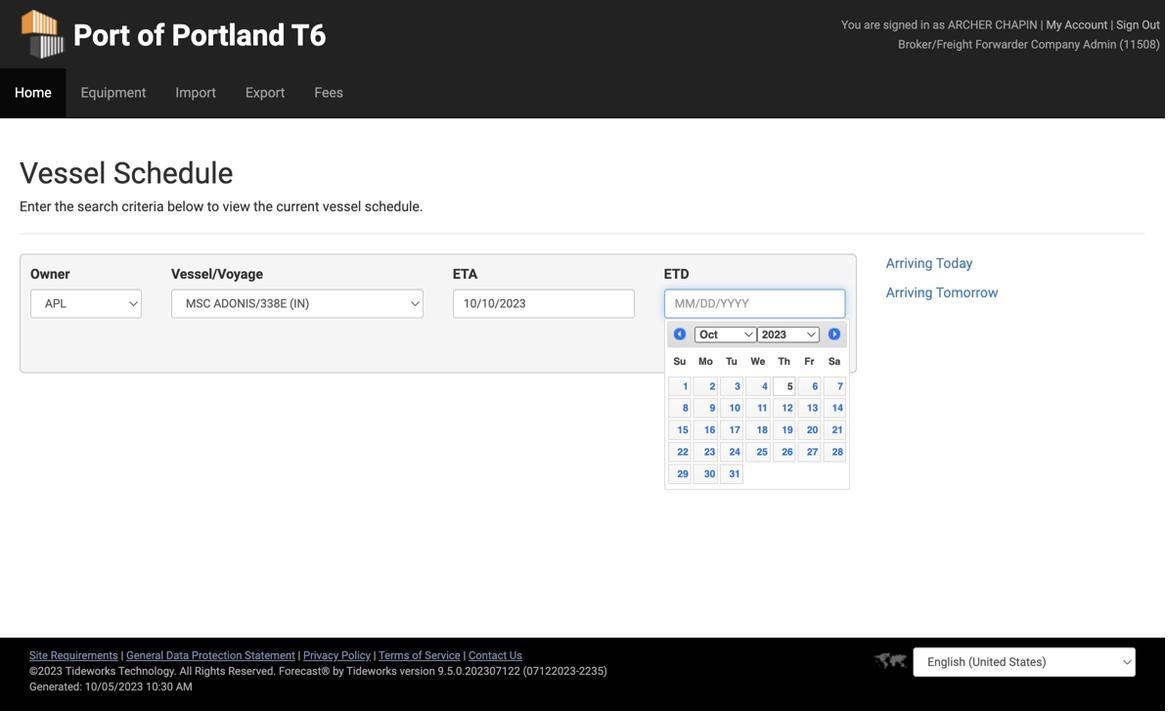 Task type: locate. For each thing, give the bounding box(es) containing it.
of
[[137, 18, 165, 53], [412, 649, 422, 662]]

port
[[73, 18, 130, 53]]

by
[[333, 665, 344, 678]]

| up tideworks
[[374, 649, 376, 662]]

protection
[[192, 649, 242, 662]]

site
[[29, 649, 48, 662]]

current
[[276, 199, 320, 215]]

fees button
[[300, 69, 358, 117]]

12 link
[[773, 399, 796, 419]]

my account link
[[1047, 18, 1108, 32]]

2 link
[[694, 377, 719, 397]]

3 link
[[721, 377, 744, 397]]

| up forecast®
[[298, 649, 301, 662]]

8
[[683, 402, 689, 414]]

th
[[779, 356, 791, 367]]

vessel
[[323, 199, 361, 215]]

fr
[[805, 356, 815, 367]]

equipment button
[[66, 69, 161, 117]]

chapin
[[996, 18, 1038, 32]]

forwarder
[[976, 38, 1029, 51]]

11 link
[[746, 399, 771, 419]]

below
[[167, 199, 204, 215]]

search
[[77, 199, 118, 215]]

22 link
[[669, 442, 692, 462]]

fees
[[315, 85, 344, 101]]

the right view
[[254, 199, 273, 215]]

17
[[730, 424, 741, 436]]

privacy
[[303, 649, 339, 662]]

7 link
[[823, 377, 847, 397]]

1 vertical spatial of
[[412, 649, 422, 662]]

the right enter
[[55, 199, 74, 215]]

am
[[176, 681, 193, 693]]

of right port
[[137, 18, 165, 53]]

7
[[838, 381, 844, 392]]

arriving up arriving tomorrow
[[886, 255, 933, 271]]

arriving
[[886, 255, 933, 271], [886, 285, 933, 301]]

1 arriving from the top
[[886, 255, 933, 271]]

technology.
[[118, 665, 177, 678]]

version
[[400, 665, 435, 678]]

of up version
[[412, 649, 422, 662]]

19 link
[[773, 420, 796, 440]]

2 arriving from the top
[[886, 285, 933, 301]]

27
[[807, 446, 818, 458]]

16
[[705, 424, 716, 436]]

2 the from the left
[[254, 199, 273, 215]]

10
[[730, 402, 741, 414]]

port of portland t6 link
[[20, 0, 327, 69]]

rights
[[195, 665, 226, 678]]

| left my
[[1041, 18, 1044, 32]]

11
[[758, 402, 768, 414]]

signed
[[884, 18, 918, 32]]

5 link
[[773, 377, 796, 397]]

0 vertical spatial of
[[137, 18, 165, 53]]

import button
[[161, 69, 231, 117]]

portland
[[172, 18, 285, 53]]

15
[[678, 424, 689, 436]]

today
[[936, 255, 973, 271]]

1 vertical spatial arriving
[[886, 285, 933, 301]]

sign
[[1117, 18, 1140, 32]]

8 link
[[669, 399, 692, 419]]

requirements
[[51, 649, 118, 662]]

account
[[1065, 18, 1108, 32]]

| left sign
[[1111, 18, 1114, 32]]

20
[[807, 424, 818, 436]]

owner
[[30, 266, 70, 282]]

1 horizontal spatial of
[[412, 649, 422, 662]]

1 horizontal spatial the
[[254, 199, 273, 215]]

4 link
[[746, 377, 771, 397]]

ETA text field
[[453, 289, 635, 318]]

|
[[1041, 18, 1044, 32], [1111, 18, 1114, 32], [121, 649, 124, 662], [298, 649, 301, 662], [374, 649, 376, 662], [463, 649, 466, 662]]

0 horizontal spatial the
[[55, 199, 74, 215]]

2235)
[[579, 665, 608, 678]]

9.5.0.202307122
[[438, 665, 521, 678]]

the
[[55, 199, 74, 215], [254, 199, 273, 215]]

us
[[510, 649, 523, 662]]

10/05/2023
[[85, 681, 143, 693]]

arriving down arriving today link
[[886, 285, 933, 301]]

0 vertical spatial arriving
[[886, 255, 933, 271]]

port of portland t6
[[73, 18, 327, 53]]

enter
[[20, 199, 51, 215]]

31
[[730, 468, 741, 480]]

equipment
[[81, 85, 146, 101]]

arriving for arriving today
[[886, 255, 933, 271]]

13 link
[[798, 399, 821, 419]]

3
[[735, 381, 741, 392]]

6
[[813, 381, 818, 392]]

terms
[[379, 649, 410, 662]]

22
[[678, 446, 689, 458]]

26 link
[[773, 442, 796, 462]]

company
[[1031, 38, 1081, 51]]



Task type: vqa. For each thing, say whether or not it's contained in the screenshot.


Task type: describe. For each thing, give the bounding box(es) containing it.
31 link
[[721, 464, 744, 484]]

policy
[[342, 649, 371, 662]]

10:30
[[146, 681, 173, 693]]

import
[[176, 85, 216, 101]]

15 link
[[669, 420, 692, 440]]

| up 9.5.0.202307122
[[463, 649, 466, 662]]

12
[[782, 402, 793, 414]]

28 link
[[823, 442, 847, 462]]

24 link
[[721, 442, 744, 462]]

arriving tomorrow
[[886, 285, 999, 301]]

schedule.
[[365, 199, 423, 215]]

9
[[710, 402, 716, 414]]

10 link
[[721, 399, 744, 419]]

1 link
[[669, 377, 692, 397]]

13
[[807, 402, 818, 414]]

we
[[751, 356, 766, 367]]

clear button
[[737, 333, 785, 363]]

archer
[[948, 18, 993, 32]]

my
[[1047, 18, 1062, 32]]

9 link
[[694, 399, 719, 419]]

generated:
[[29, 681, 82, 693]]

vessel/voyage
[[171, 266, 263, 282]]

forecast®
[[279, 665, 330, 678]]

service
[[425, 649, 461, 662]]

admin
[[1084, 38, 1117, 51]]

©2023 tideworks
[[29, 665, 116, 678]]

tomorrow
[[936, 285, 999, 301]]

sa
[[829, 356, 841, 367]]

(07122023-
[[523, 665, 579, 678]]

27 link
[[798, 442, 821, 462]]

6 link
[[798, 377, 821, 397]]

28
[[833, 446, 844, 458]]

in
[[921, 18, 930, 32]]

site requirements link
[[29, 649, 118, 662]]

18 link
[[746, 420, 771, 440]]

are
[[864, 18, 881, 32]]

24
[[730, 446, 741, 458]]

30
[[705, 468, 716, 480]]

statement
[[245, 649, 295, 662]]

4
[[763, 381, 768, 392]]

su
[[674, 356, 686, 367]]

view
[[223, 199, 250, 215]]

14 link
[[823, 399, 847, 419]]

arriving today link
[[886, 255, 973, 271]]

criteria
[[122, 199, 164, 215]]

to
[[207, 199, 219, 215]]

1 the from the left
[[55, 199, 74, 215]]

arriving for arriving tomorrow
[[886, 285, 933, 301]]

17 link
[[721, 420, 744, 440]]

clear
[[748, 341, 775, 355]]

21
[[833, 424, 844, 436]]

of inside the site requirements | general data protection statement | privacy policy | terms of service | contact us ©2023 tideworks technology. all rights reserved. forecast® by tideworks version 9.5.0.202307122 (07122023-2235) generated: 10/05/2023 10:30 am
[[412, 649, 422, 662]]

vessel
[[20, 156, 106, 191]]

vessel schedule enter the search criteria below to view the current vessel schedule.
[[20, 156, 423, 215]]

0 horizontal spatial of
[[137, 18, 165, 53]]

terms of service link
[[379, 649, 461, 662]]

general data protection statement link
[[126, 649, 295, 662]]

tideworks
[[347, 665, 397, 678]]

arriving today
[[886, 255, 973, 271]]

25
[[757, 446, 768, 458]]

as
[[933, 18, 945, 32]]

schedule
[[113, 156, 233, 191]]

site requirements | general data protection statement | privacy policy | terms of service | contact us ©2023 tideworks technology. all rights reserved. forecast® by tideworks version 9.5.0.202307122 (07122023-2235) generated: 10/05/2023 10:30 am
[[29, 649, 608, 693]]

20 link
[[798, 420, 821, 440]]

ETD text field
[[664, 289, 846, 318]]

you are signed in as archer chapin | my account | sign out broker/freight forwarder company admin (11508)
[[842, 18, 1161, 51]]

23
[[705, 446, 716, 458]]

home button
[[0, 69, 66, 117]]

| left general
[[121, 649, 124, 662]]

home
[[15, 85, 52, 101]]

out
[[1143, 18, 1161, 32]]

eta
[[453, 266, 478, 282]]

21 link
[[823, 420, 847, 440]]

reserved.
[[228, 665, 276, 678]]

29
[[678, 468, 689, 480]]

export
[[246, 85, 285, 101]]

19
[[782, 424, 793, 436]]

tu
[[726, 356, 738, 367]]

you
[[842, 18, 861, 32]]

29 link
[[669, 464, 692, 484]]

t6
[[292, 18, 327, 53]]

etd
[[664, 266, 690, 282]]



